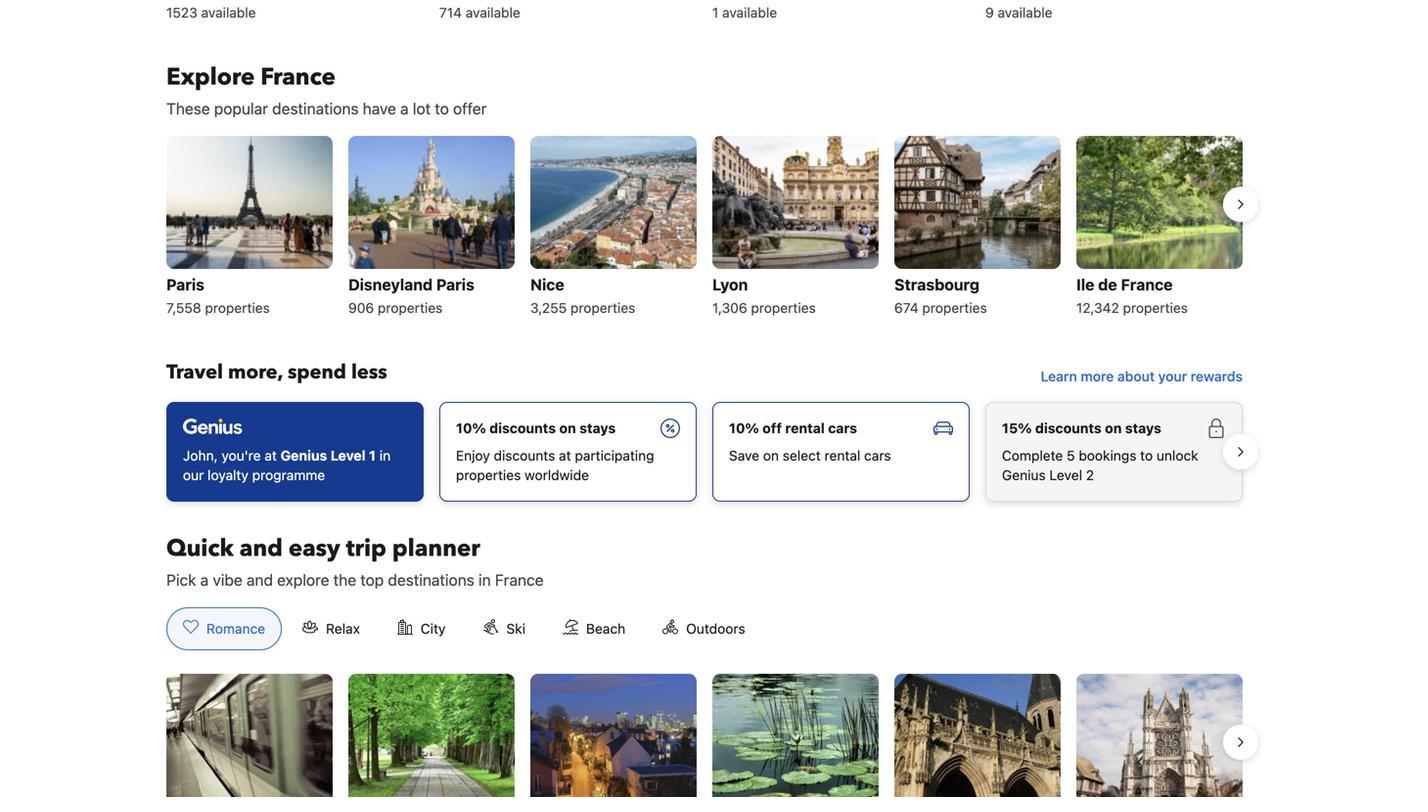 Task type: vqa. For each thing, say whether or not it's contained in the screenshot.
the rightmost 'Paris'
yes



Task type: describe. For each thing, give the bounding box(es) containing it.
paris inside disneyland paris 906 properties
[[436, 275, 474, 294]]

0 vertical spatial level
[[331, 448, 366, 464]]

bookings
[[1079, 448, 1137, 464]]

the
[[333, 571, 356, 589]]

popular
[[214, 99, 268, 118]]

1 available link
[[712, 0, 970, 22]]

1 available
[[712, 4, 777, 20]]

674
[[894, 300, 918, 316]]

10% off rental cars
[[729, 420, 857, 436]]

have
[[363, 99, 396, 118]]

travel more, spend less
[[166, 359, 387, 386]]

enjoy
[[456, 448, 490, 464]]

quick
[[166, 533, 234, 565]]

complete 5 bookings to unlock genius level 2
[[1002, 448, 1198, 483]]

9 available
[[985, 4, 1052, 20]]

lyon 1,306 properties
[[712, 275, 816, 316]]

learn more about your rewards link
[[1033, 359, 1251, 394]]

learn
[[1041, 368, 1077, 384]]

loyalty
[[208, 467, 248, 483]]

in inside "quick and easy trip planner pick a vibe and explore the top destinations in france"
[[479, 571, 491, 589]]

destinations inside explore france these popular destinations have a lot to offer
[[272, 99, 359, 118]]

france inside "quick and easy trip planner pick a vibe and explore the top destinations in france"
[[495, 571, 544, 589]]

0 vertical spatial rental
[[785, 420, 825, 436]]

lyon
[[712, 275, 748, 294]]

properties inside strasbourg 674 properties
[[922, 300, 987, 316]]

1523
[[166, 4, 197, 20]]

a for france
[[400, 99, 409, 118]]

1,306
[[712, 300, 747, 316]]

explore
[[166, 61, 255, 93]]

enjoy discounts at participating properties worldwide
[[456, 448, 654, 483]]

about
[[1117, 368, 1155, 384]]

city
[[421, 621, 446, 637]]

save
[[729, 448, 759, 464]]

strasbourg
[[894, 275, 980, 294]]

our
[[183, 467, 204, 483]]

ile de france 12,342 properties
[[1076, 275, 1188, 316]]

off
[[763, 420, 782, 436]]

to inside explore france these popular destinations have a lot to offer
[[435, 99, 449, 118]]

in inside in our loyalty programme
[[380, 448, 391, 464]]

paris 7,558 properties
[[166, 275, 270, 316]]

offer
[[453, 99, 487, 118]]

nice 3,255 properties
[[530, 275, 635, 316]]

outdoors
[[686, 621, 745, 637]]

john,
[[183, 448, 218, 464]]

0 vertical spatial and
[[240, 533, 283, 565]]

your
[[1158, 368, 1187, 384]]

explore
[[277, 571, 329, 589]]

region for explore france
[[151, 128, 1258, 328]]

nice
[[530, 275, 564, 294]]

easy
[[289, 533, 340, 565]]

0 vertical spatial cars
[[828, 420, 857, 436]]

3 region from the top
[[151, 666, 1258, 798]]

714 available link
[[439, 0, 697, 22]]

vibe
[[213, 571, 242, 589]]

strasbourg 674 properties
[[894, 275, 987, 316]]

outdoors button
[[646, 608, 762, 651]]

genius inside the 'complete 5 bookings to unlock genius level 2'
[[1002, 467, 1046, 483]]

complete
[[1002, 448, 1063, 464]]

properties inside paris 7,558 properties
[[205, 300, 270, 316]]

john, you're at genius level 1
[[183, 448, 376, 464]]

15% discounts on stays
[[1002, 420, 1161, 436]]

10% for 10% discounts on stays
[[456, 420, 486, 436]]

you're
[[222, 448, 261, 464]]

properties inside disneyland paris 906 properties
[[378, 300, 443, 316]]

region for travel more, spend less
[[151, 394, 1258, 510]]

discounts inside enjoy discounts at participating properties worldwide
[[494, 448, 555, 464]]

10% discounts on stays
[[456, 420, 616, 436]]

beach button
[[546, 608, 642, 651]]

1 horizontal spatial cars
[[864, 448, 891, 464]]

top
[[360, 571, 384, 589]]

available for 1523 available
[[201, 4, 256, 20]]

available for 714 available
[[466, 4, 520, 20]]

relax
[[326, 621, 360, 637]]

ile
[[1076, 275, 1094, 294]]

beach
[[586, 621, 625, 637]]

10% for 10% off rental cars
[[729, 420, 759, 436]]

pick
[[166, 571, 196, 589]]

lot
[[413, 99, 431, 118]]

1 vertical spatial and
[[247, 571, 273, 589]]



Task type: locate. For each thing, give the bounding box(es) containing it.
rental right 'select'
[[825, 448, 860, 464]]

paris right disneyland
[[436, 275, 474, 294]]

10%
[[456, 420, 486, 436], [729, 420, 759, 436]]

1 inside region
[[369, 448, 376, 464]]

properties right 7,558
[[205, 300, 270, 316]]

at
[[265, 448, 277, 464], [559, 448, 571, 464]]

1523 available
[[166, 4, 256, 20]]

save on select rental cars
[[729, 448, 891, 464]]

on up bookings
[[1105, 420, 1122, 436]]

disneyland paris 906 properties
[[348, 275, 474, 316]]

714 available
[[439, 4, 520, 20]]

discounts down 10% discounts on stays
[[494, 448, 555, 464]]

to right lot
[[435, 99, 449, 118]]

2 region from the top
[[151, 394, 1258, 510]]

discounts for 5
[[1035, 420, 1102, 436]]

0 horizontal spatial destinations
[[272, 99, 359, 118]]

10% up enjoy
[[456, 420, 486, 436]]

level
[[331, 448, 366, 464], [1049, 467, 1082, 483]]

region
[[151, 128, 1258, 328], [151, 394, 1258, 510], [151, 666, 1258, 798]]

0 horizontal spatial on
[[559, 420, 576, 436]]

stays up participating
[[579, 420, 616, 436]]

relax button
[[286, 608, 377, 651]]

0 vertical spatial 1
[[712, 4, 719, 20]]

1 horizontal spatial genius
[[1002, 467, 1046, 483]]

0 horizontal spatial 10%
[[456, 420, 486, 436]]

0 horizontal spatial in
[[380, 448, 391, 464]]

france
[[261, 61, 336, 93], [1121, 275, 1173, 294], [495, 571, 544, 589]]

on up enjoy discounts at participating properties worldwide at the bottom of the page
[[559, 420, 576, 436]]

blue genius logo image
[[183, 419, 242, 434], [183, 419, 242, 434]]

unlock
[[1157, 448, 1198, 464]]

at for discounts
[[559, 448, 571, 464]]

1 horizontal spatial stays
[[1125, 420, 1161, 436]]

disneyland
[[348, 275, 433, 294]]

3,255
[[530, 300, 567, 316]]

explore france these popular destinations have a lot to offer
[[166, 61, 487, 118]]

on for at
[[559, 420, 576, 436]]

genius down complete
[[1002, 467, 1046, 483]]

on
[[559, 420, 576, 436], [1105, 420, 1122, 436], [763, 448, 779, 464]]

stays for 10% discounts on stays
[[579, 420, 616, 436]]

destinations left have
[[272, 99, 359, 118]]

in up ski button
[[479, 571, 491, 589]]

a inside explore france these popular destinations have a lot to offer
[[400, 99, 409, 118]]

france up the popular
[[261, 61, 336, 93]]

and up vibe
[[240, 533, 283, 565]]

1 10% from the left
[[456, 420, 486, 436]]

romance button
[[166, 608, 282, 651]]

1 horizontal spatial a
[[400, 99, 409, 118]]

9 available link
[[985, 0, 1243, 22]]

stays for 15% discounts on stays
[[1125, 420, 1161, 436]]

more,
[[228, 359, 283, 386]]

tab list
[[151, 608, 778, 652]]

1 horizontal spatial paris
[[436, 275, 474, 294]]

1 horizontal spatial to
[[1140, 448, 1153, 464]]

properties
[[205, 300, 270, 316], [378, 300, 443, 316], [570, 300, 635, 316], [751, 300, 816, 316], [922, 300, 987, 316], [1123, 300, 1188, 316], [456, 467, 521, 483]]

1 vertical spatial level
[[1049, 467, 1082, 483]]

1 horizontal spatial at
[[559, 448, 571, 464]]

on for bookings
[[1105, 420, 1122, 436]]

france right de
[[1121, 275, 1173, 294]]

1 vertical spatial genius
[[1002, 467, 1046, 483]]

available inside the 1 available link
[[722, 4, 777, 20]]

paris up 7,558
[[166, 275, 204, 294]]

cars right 'select'
[[864, 448, 891, 464]]

romance
[[206, 621, 265, 637]]

region containing 10% discounts on stays
[[151, 394, 1258, 510]]

0 horizontal spatial at
[[265, 448, 277, 464]]

level inside the 'complete 5 bookings to unlock genius level 2'
[[1049, 467, 1082, 483]]

rental up 'select'
[[785, 420, 825, 436]]

available
[[201, 4, 256, 20], [466, 4, 520, 20], [722, 4, 777, 20], [998, 4, 1052, 20]]

a inside "quick and easy trip planner pick a vibe and explore the top destinations in france"
[[200, 571, 209, 589]]

1 vertical spatial destinations
[[388, 571, 474, 589]]

to
[[435, 99, 449, 118], [1140, 448, 1153, 464]]

1 horizontal spatial on
[[763, 448, 779, 464]]

1 horizontal spatial 10%
[[729, 420, 759, 436]]

available for 9 available
[[998, 4, 1052, 20]]

1 vertical spatial france
[[1121, 275, 1173, 294]]

15%
[[1002, 420, 1032, 436]]

cars up save on select rental cars
[[828, 420, 857, 436]]

level down 5
[[1049, 467, 1082, 483]]

906
[[348, 300, 374, 316]]

2 stays from the left
[[1125, 420, 1161, 436]]

properties down enjoy
[[456, 467, 521, 483]]

in down less
[[380, 448, 391, 464]]

properties inside ile de france 12,342 properties
[[1123, 300, 1188, 316]]

1 at from the left
[[265, 448, 277, 464]]

a
[[400, 99, 409, 118], [200, 571, 209, 589]]

2 vertical spatial region
[[151, 666, 1258, 798]]

discounts
[[490, 420, 556, 436], [1035, 420, 1102, 436], [494, 448, 555, 464]]

destinations inside "quick and easy trip planner pick a vibe and explore the top destinations in france"
[[388, 571, 474, 589]]

0 vertical spatial france
[[261, 61, 336, 93]]

0 horizontal spatial 1
[[369, 448, 376, 464]]

properties inside the nice 3,255 properties
[[570, 300, 635, 316]]

1 horizontal spatial 1
[[712, 4, 719, 20]]

destinations down planner
[[388, 571, 474, 589]]

5
[[1067, 448, 1075, 464]]

2
[[1086, 467, 1094, 483]]

learn more about your rewards
[[1041, 368, 1243, 384]]

quick and easy trip planner pick a vibe and explore the top destinations in france
[[166, 533, 544, 589]]

3 available from the left
[[722, 4, 777, 20]]

to left unlock at the right bottom
[[1140, 448, 1153, 464]]

rewards
[[1191, 368, 1243, 384]]

properties right 12,342
[[1123, 300, 1188, 316]]

0 horizontal spatial france
[[261, 61, 336, 93]]

properties down strasbourg
[[922, 300, 987, 316]]

tab list containing romance
[[151, 608, 778, 652]]

1 available from the left
[[201, 4, 256, 20]]

0 horizontal spatial paris
[[166, 275, 204, 294]]

1 vertical spatial 1
[[369, 448, 376, 464]]

planner
[[392, 533, 480, 565]]

de
[[1098, 275, 1117, 294]]

and right vibe
[[247, 571, 273, 589]]

rental
[[785, 420, 825, 436], [825, 448, 860, 464]]

at for you're
[[265, 448, 277, 464]]

0 vertical spatial a
[[400, 99, 409, 118]]

these
[[166, 99, 210, 118]]

trip
[[346, 533, 386, 565]]

france inside ile de france 12,342 properties
[[1121, 275, 1173, 294]]

ski button
[[466, 608, 542, 651]]

city button
[[381, 608, 462, 651]]

ski
[[506, 621, 525, 637]]

7,558
[[166, 300, 201, 316]]

genius up the "programme" on the bottom of page
[[280, 448, 327, 464]]

discounts for discounts
[[490, 420, 556, 436]]

properties right 1,306
[[751, 300, 816, 316]]

0 vertical spatial destinations
[[272, 99, 359, 118]]

on right save
[[763, 448, 779, 464]]

0 horizontal spatial to
[[435, 99, 449, 118]]

genius
[[280, 448, 327, 464], [1002, 467, 1046, 483]]

1 vertical spatial to
[[1140, 448, 1153, 464]]

0 vertical spatial genius
[[280, 448, 327, 464]]

1 region from the top
[[151, 128, 1258, 328]]

0 horizontal spatial level
[[331, 448, 366, 464]]

0 horizontal spatial a
[[200, 571, 209, 589]]

programme
[[252, 467, 325, 483]]

stays up unlock at the right bottom
[[1125, 420, 1161, 436]]

destinations
[[272, 99, 359, 118], [388, 571, 474, 589]]

stays
[[579, 420, 616, 436], [1125, 420, 1161, 436]]

select
[[783, 448, 821, 464]]

participating
[[575, 448, 654, 464]]

properties right 3,255
[[570, 300, 635, 316]]

more
[[1081, 368, 1114, 384]]

less
[[351, 359, 387, 386]]

available inside 714 available link
[[466, 4, 520, 20]]

1 vertical spatial rental
[[825, 448, 860, 464]]

0 horizontal spatial cars
[[828, 420, 857, 436]]

12,342
[[1076, 300, 1119, 316]]

2 at from the left
[[559, 448, 571, 464]]

1 stays from the left
[[579, 420, 616, 436]]

discounts up 5
[[1035, 420, 1102, 436]]

1
[[712, 4, 719, 20], [369, 448, 376, 464]]

in our loyalty programme
[[183, 448, 391, 483]]

2 paris from the left
[[436, 275, 474, 294]]

0 horizontal spatial genius
[[280, 448, 327, 464]]

4 available from the left
[[998, 4, 1052, 20]]

a for and
[[200, 571, 209, 589]]

to inside the 'complete 5 bookings to unlock genius level 2'
[[1140, 448, 1153, 464]]

properties down disneyland
[[378, 300, 443, 316]]

at up worldwide
[[559, 448, 571, 464]]

available for 1 available
[[722, 4, 777, 20]]

0 vertical spatial to
[[435, 99, 449, 118]]

714
[[439, 4, 462, 20]]

properties inside enjoy discounts at participating properties worldwide
[[456, 467, 521, 483]]

1 vertical spatial a
[[200, 571, 209, 589]]

2 10% from the left
[[729, 420, 759, 436]]

1 vertical spatial cars
[[864, 448, 891, 464]]

1523 available link
[[166, 0, 424, 22]]

spend
[[288, 359, 346, 386]]

1 vertical spatial region
[[151, 394, 1258, 510]]

2 available from the left
[[466, 4, 520, 20]]

a left lot
[[400, 99, 409, 118]]

1 horizontal spatial in
[[479, 571, 491, 589]]

2 vertical spatial france
[[495, 571, 544, 589]]

worldwide
[[525, 467, 589, 483]]

1 horizontal spatial france
[[495, 571, 544, 589]]

in
[[380, 448, 391, 464], [479, 571, 491, 589]]

level down less
[[331, 448, 366, 464]]

paris
[[166, 275, 204, 294], [436, 275, 474, 294]]

1 vertical spatial in
[[479, 571, 491, 589]]

france inside explore france these popular destinations have a lot to offer
[[261, 61, 336, 93]]

10% up save
[[729, 420, 759, 436]]

at up the "programme" on the bottom of page
[[265, 448, 277, 464]]

at inside enjoy discounts at participating properties worldwide
[[559, 448, 571, 464]]

9
[[985, 4, 994, 20]]

properties inside lyon 1,306 properties
[[751, 300, 816, 316]]

region containing paris
[[151, 128, 1258, 328]]

cars
[[828, 420, 857, 436], [864, 448, 891, 464]]

1 horizontal spatial level
[[1049, 467, 1082, 483]]

0 vertical spatial in
[[380, 448, 391, 464]]

2 horizontal spatial on
[[1105, 420, 1122, 436]]

france up the ski
[[495, 571, 544, 589]]

0 vertical spatial region
[[151, 128, 1258, 328]]

paris inside paris 7,558 properties
[[166, 275, 204, 294]]

available inside the 9 available link
[[998, 4, 1052, 20]]

1 horizontal spatial destinations
[[388, 571, 474, 589]]

travel
[[166, 359, 223, 386]]

a left vibe
[[200, 571, 209, 589]]

discounts up enjoy discounts at participating properties worldwide at the bottom of the page
[[490, 420, 556, 436]]

available inside 1523 available link
[[201, 4, 256, 20]]

1 paris from the left
[[166, 275, 204, 294]]

2 horizontal spatial france
[[1121, 275, 1173, 294]]

0 horizontal spatial stays
[[579, 420, 616, 436]]



